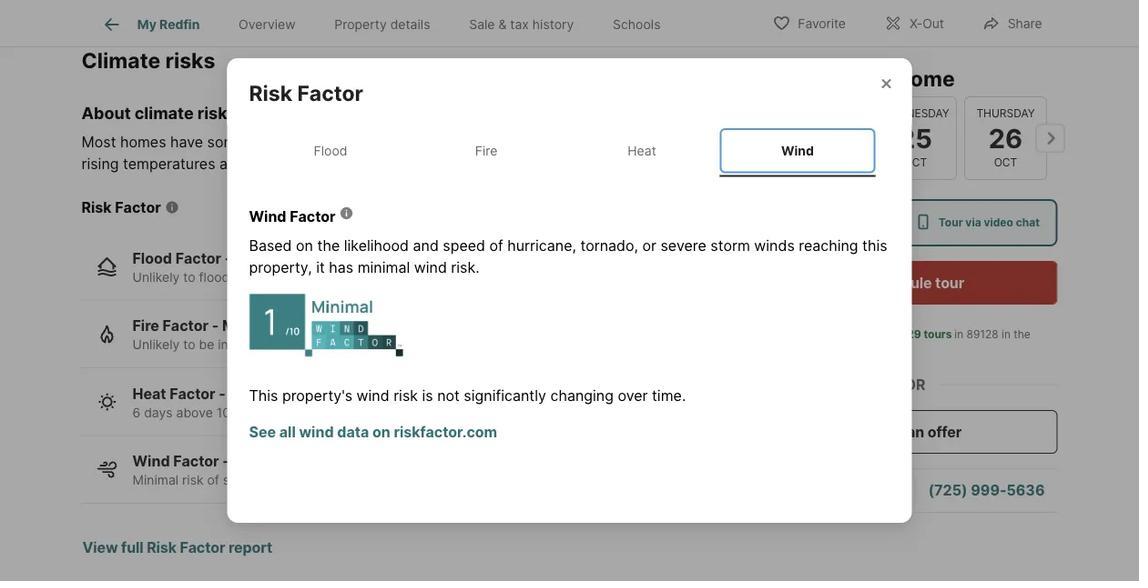 Task type: describe. For each thing, give the bounding box(es) containing it.
via
[[966, 216, 981, 229]]

this inside based on the likelihood and speed of hurricane, tornado, or severe storm winds reaching this property, it has minimal wind risk.
[[863, 237, 888, 255]]

risk inside the wind factor - minimal minimal risk of severe winds over next 30 years
[[182, 473, 204, 489]]

levels.
[[278, 155, 321, 173]]

rising
[[82, 155, 119, 173]]

history
[[533, 17, 574, 32]]

most homes have some risk of natural disasters, and may be impacted by climate change due to rising temperatures and sea levels.
[[82, 133, 744, 173]]

is
[[422, 387, 433, 405]]

minimal
[[358, 259, 410, 277]]

an
[[907, 423, 924, 441]]

wind for wind factor
[[249, 208, 286, 226]]

winds inside based on the likelihood and speed of hurricane, tornado, or severe storm winds reaching this property, it has minimal wind risk.
[[754, 237, 795, 255]]

factor inside heat factor - severe 6 days above 104° expected this year, 16 days in 30 years
[[170, 385, 215, 403]]

factor inside the wind factor - minimal minimal risk of severe winds over next 30 years
[[173, 453, 219, 471]]

severe
[[229, 385, 278, 403]]

by
[[571, 133, 587, 151]]

wind for is
[[357, 387, 389, 405]]

1 horizontal spatial days
[[384, 405, 412, 421]]

a
[[232, 338, 239, 353]]

schools tab
[[594, 3, 680, 46]]

risk factor inside dialog
[[249, 80, 363, 106]]

climate inside most homes have some risk of natural disasters, and may be impacted by climate change due to rising temperatures and sea levels.
[[591, 133, 641, 151]]

factor inside view full risk factor report button
[[180, 539, 225, 557]]

tour for go
[[806, 66, 849, 91]]

view full risk factor report
[[82, 539, 272, 557]]

schedule tour
[[866, 274, 965, 292]]

in right the tours
[[955, 328, 964, 342]]

thursday 26 oct
[[976, 107, 1035, 169]]

29
[[907, 328, 921, 342]]

0 horizontal spatial climate
[[135, 103, 194, 124]]

see
[[249, 423, 276, 441]]

flood tab
[[253, 128, 408, 173]]

flood
[[199, 270, 230, 285]]

heat for heat factor - severe 6 days above 104° expected this year, 16 days in 30 years
[[133, 385, 166, 403]]

hurricane,
[[508, 237, 576, 255]]

24
[[808, 122, 842, 154]]

natural
[[295, 133, 343, 151]]

favorite button
[[757, 4, 861, 41]]

the inside based on the likelihood and speed of hurricane, tornado, or severe storm winds reaching this property, it has minimal wind risk.
[[317, 237, 340, 255]]

schools
[[613, 17, 661, 32]]

share button
[[967, 4, 1058, 41]]

of for based on the likelihood and speed of hurricane, tornado, or severe storm winds reaching this property, it has minimal wind risk.
[[490, 237, 503, 255]]

tornado,
[[581, 237, 638, 255]]

years inside the wind factor - minimal minimal risk of severe winds over next 30 years
[[385, 473, 418, 489]]

speed
[[443, 237, 485, 255]]

flood factor - minimal unlikely to flood in next 30 years
[[133, 250, 330, 285]]

flood for flood factor - minimal unlikely to flood in next 30 years
[[133, 250, 172, 267]]

it
[[316, 259, 325, 277]]

0 vertical spatial and
[[418, 133, 444, 151]]

this inside heat factor - severe 6 days above 104° expected this year, 16 days in 30 years
[[308, 405, 330, 421]]

6
[[133, 405, 140, 421]]

last
[[815, 345, 833, 358]]

property
[[334, 17, 387, 32]]

changing
[[551, 387, 614, 405]]

years inside heat factor - severe 6 days above 104° expected this year, 16 days in 30 years
[[449, 405, 482, 421]]

be inside most homes have some risk of natural disasters, and may be impacted by climate change due to rising temperatures and sea levels.
[[481, 133, 498, 151]]

factor inside flood factor - minimal unlikely to flood in next 30 years
[[176, 250, 221, 267]]

out
[[923, 16, 944, 31]]

minimal for flood factor - minimal
[[235, 250, 291, 267]]

change
[[645, 133, 696, 151]]

based on the likelihood and speed of hurricane, tornado, or severe storm winds reaching this property, it has minimal wind risk.
[[249, 237, 888, 277]]

about
[[82, 103, 131, 124]]

to for fire factor - minimal
[[183, 338, 195, 353]]

wildfire
[[243, 338, 287, 353]]

16
[[366, 405, 380, 421]]

home
[[897, 66, 955, 91]]

risk factor dialog
[[227, 58, 912, 524]]

risk inside dialog
[[394, 387, 418, 405]]

24 oct
[[808, 122, 842, 169]]

minimal for fire factor - minimal
[[222, 317, 278, 335]]

unlikely for flood
[[133, 270, 180, 285]]

0 horizontal spatial risk
[[82, 199, 112, 216]]

1 vertical spatial on
[[372, 423, 390, 441]]

heat tab
[[564, 128, 720, 173]]

89128
[[967, 328, 999, 342]]

next inside the wind factor - minimal minimal risk of severe winds over next 30 years
[[336, 473, 362, 489]]

above
[[176, 405, 213, 421]]

start
[[869, 423, 904, 441]]

see all wind data on riskfactor.com
[[249, 423, 497, 441]]

tour
[[939, 216, 963, 229]]

oct for 26
[[994, 156, 1017, 169]]

days inside in the last 30 days
[[853, 345, 878, 358]]

- for wind
[[223, 453, 229, 471]]

wind for wind
[[781, 143, 814, 158]]

next inside fire factor - minimal unlikely to be in a wildfire in next 30 years
[[304, 338, 331, 353]]

severe inside the wind factor - minimal minimal risk of severe winds over next 30 years
[[223, 473, 263, 489]]

oct inside "24 oct"
[[813, 156, 837, 169]]

homes
[[120, 133, 166, 151]]

- for flood
[[225, 250, 232, 267]]

overview
[[239, 17, 296, 32]]

or
[[905, 376, 926, 394]]

based
[[249, 237, 292, 255]]

(725) 999-5636 link
[[929, 482, 1045, 500]]

data
[[337, 423, 369, 441]]

sea
[[249, 155, 274, 173]]

fire for fire
[[475, 143, 498, 158]]

likelihood
[[344, 237, 409, 255]]

property's
[[282, 387, 353, 405]]

in right wildfire
[[290, 338, 301, 353]]

to for flood factor - minimal
[[183, 270, 195, 285]]

999-
[[971, 482, 1007, 500]]

year,
[[334, 405, 363, 421]]

reaching
[[799, 237, 858, 255]]

all
[[279, 423, 296, 441]]

this
[[249, 387, 278, 405]]

my redfin link
[[101, 14, 200, 36]]

be inside fire factor - minimal unlikely to be in a wildfire in next 30 years
[[199, 338, 214, 353]]

property details
[[334, 17, 430, 32]]

tab list inside risk factor dialog
[[249, 125, 890, 177]]

tab list containing my redfin
[[82, 0, 695, 46]]

1 vertical spatial and
[[219, 155, 245, 173]]

wednesday
[[881, 107, 949, 120]]



Task type: vqa. For each thing, say whether or not it's contained in the screenshot.
590K
no



Task type: locate. For each thing, give the bounding box(es) containing it.
of
[[277, 133, 291, 151], [490, 237, 503, 255], [207, 473, 219, 489]]

2 vertical spatial next
[[336, 473, 362, 489]]

have
[[170, 133, 203, 151]]

property,
[[249, 259, 312, 277]]

flood inside flood factor - minimal unlikely to flood in next 30 years
[[133, 250, 172, 267]]

30 down the based
[[277, 270, 293, 285]]

1 vertical spatial tab list
[[249, 125, 890, 177]]

0 vertical spatial severe
[[661, 237, 707, 255]]

(725) 999-5636
[[929, 482, 1045, 500]]

climate right by
[[591, 133, 641, 151]]

to inside fire factor - minimal unlikely to be in a wildfire in next 30 years
[[183, 338, 195, 353]]

0 vertical spatial risk
[[249, 133, 273, 151]]

has
[[329, 259, 354, 277]]

0 horizontal spatial wind
[[299, 423, 334, 441]]

0 horizontal spatial on
[[296, 237, 313, 255]]

1 horizontal spatial of
[[277, 133, 291, 151]]

unlikely inside fire factor - minimal unlikely to be in a wildfire in next 30 years
[[133, 338, 180, 353]]

0 vertical spatial tour
[[806, 66, 849, 91]]

oct down 24
[[813, 156, 837, 169]]

risk left is
[[394, 387, 418, 405]]

2 vertical spatial wind
[[299, 423, 334, 441]]

30
[[277, 270, 293, 285], [334, 338, 350, 353], [836, 345, 850, 358], [430, 405, 446, 421], [365, 473, 382, 489]]

1 vertical spatial heat
[[133, 385, 166, 403]]

1 horizontal spatial oct
[[904, 156, 927, 169]]

x-
[[910, 16, 923, 31]]

- inside fire factor - minimal unlikely to be in a wildfire in next 30 years
[[212, 317, 219, 335]]

wind factor - minimal minimal risk of severe winds over next 30 years
[[133, 453, 418, 489]]

to inside most homes have some risk of natural disasters, and may be impacted by climate change due to rising temperatures and sea levels.
[[730, 133, 744, 151]]

1 oct from the left
[[813, 156, 837, 169]]

unlikely
[[133, 270, 180, 285], [133, 338, 180, 353]]

offer
[[928, 423, 962, 441]]

of inside based on the likelihood and speed of hurricane, tornado, or severe storm winds reaching this property, it has minimal wind risk.
[[490, 237, 503, 255]]

oct inside wednesday 25 oct
[[904, 156, 927, 169]]

climate
[[82, 48, 160, 73]]

fire for fire factor - minimal unlikely to be in a wildfire in next 30 years
[[133, 317, 159, 335]]

None button
[[784, 95, 867, 181], [874, 96, 957, 180], [964, 96, 1047, 180], [784, 95, 867, 181], [874, 96, 957, 180], [964, 96, 1047, 180]]

0 vertical spatial heat
[[628, 143, 656, 158]]

1 horizontal spatial severe
[[661, 237, 707, 255]]

wind factor
[[249, 208, 336, 226]]

30 inside the wind factor - minimal minimal risk of severe winds over next 30 years
[[365, 473, 382, 489]]

next down the based
[[247, 270, 274, 285]]

on
[[296, 237, 313, 255], [372, 423, 390, 441]]

1 horizontal spatial winds
[[754, 237, 795, 255]]

severe inside based on the likelihood and speed of hurricane, tornado, or severe storm winds reaching this property, it has minimal wind risk.
[[661, 237, 707, 255]]

years inside fire factor - minimal unlikely to be in a wildfire in next 30 years
[[354, 338, 387, 353]]

be
[[481, 133, 498, 151], [199, 338, 214, 353]]

wind up the based
[[249, 208, 286, 226]]

1 horizontal spatial be
[[481, 133, 498, 151]]

over left time.
[[618, 387, 648, 405]]

0 vertical spatial unlikely
[[133, 270, 180, 285]]

next image
[[1036, 124, 1065, 153]]

2 vertical spatial of
[[207, 473, 219, 489]]

2 oct from the left
[[904, 156, 927, 169]]

1 horizontal spatial wind
[[357, 387, 389, 405]]

factor inside risk factor element
[[297, 80, 363, 106]]

0 horizontal spatial the
[[317, 237, 340, 255]]

tour via video chat list box
[[773, 199, 1058, 247]]

be right may
[[481, 133, 498, 151]]

favorite
[[798, 16, 846, 31]]

oct down "26"
[[994, 156, 1017, 169]]

days right 16
[[384, 405, 412, 421]]

fire factor - minimal unlikely to be in a wildfire in next 30 years
[[133, 317, 387, 353]]

tax
[[510, 17, 529, 32]]

- for fire
[[212, 317, 219, 335]]

severe
[[661, 237, 707, 255], [223, 473, 263, 489]]

tour via video chat
[[939, 216, 1040, 229]]

days right last
[[853, 345, 878, 358]]

0 horizontal spatial oct
[[813, 156, 837, 169]]

wind down 6 on the bottom left of page
[[133, 453, 170, 471]]

0 vertical spatial fire
[[475, 143, 498, 158]]

30 down is
[[430, 405, 446, 421]]

0 horizontal spatial winds
[[267, 473, 302, 489]]

tour
[[806, 66, 849, 91], [935, 274, 965, 292]]

heat inside heat 'tab'
[[628, 143, 656, 158]]

0 horizontal spatial fire
[[133, 317, 159, 335]]

x-out
[[910, 16, 944, 31]]

minimal inside flood factor - minimal unlikely to flood in next 30 years
[[235, 250, 291, 267]]

tour right go
[[806, 66, 849, 91]]

may
[[448, 133, 477, 151]]

minimal inside fire factor - minimal unlikely to be in a wildfire in next 30 years
[[222, 317, 278, 335]]

years inside flood factor - minimal unlikely to flood in next 30 years
[[297, 270, 330, 285]]

this left home
[[854, 66, 893, 91]]

winds right storm
[[754, 237, 795, 255]]

risk down above
[[182, 473, 204, 489]]

0 vertical spatial to
[[730, 133, 744, 151]]

risks up some
[[197, 103, 237, 124]]

tab list containing flood
[[249, 125, 890, 177]]

most
[[82, 133, 116, 151]]

on down 16
[[372, 423, 390, 441]]

risk factor
[[249, 80, 363, 106], [82, 199, 161, 216]]

30 inside fire factor - minimal unlikely to be in a wildfire in next 30 years
[[334, 338, 350, 353]]

2 horizontal spatial days
[[853, 345, 878, 358]]

to left a
[[183, 338, 195, 353]]

heat up 6 on the bottom left of page
[[133, 385, 166, 403]]

0 horizontal spatial tour
[[806, 66, 849, 91]]

oct for 25
[[904, 156, 927, 169]]

wind right the all
[[299, 423, 334, 441]]

unlikely inside flood factor - minimal unlikely to flood in next 30 years
[[133, 270, 180, 285]]

factor down flood
[[163, 317, 209, 335]]

and left may
[[418, 133, 444, 151]]

and down some
[[219, 155, 245, 173]]

this property's wind risk is not significantly changing over time.
[[249, 387, 686, 405]]

to right due
[[730, 133, 744, 151]]

risk.
[[451, 259, 480, 277]]

chat
[[1016, 216, 1040, 229]]

0 vertical spatial risk factor
[[249, 80, 363, 106]]

fire
[[475, 143, 498, 158], [133, 317, 159, 335]]

1 vertical spatial next
[[304, 338, 331, 353]]

next inside flood factor - minimal unlikely to flood in next 30 years
[[247, 270, 274, 285]]

1 vertical spatial flood
[[133, 250, 172, 267]]

about climate risks
[[82, 103, 237, 124]]

winds down the all
[[267, 473, 302, 489]]

1 vertical spatial risks
[[197, 103, 237, 124]]

heat right by
[[628, 143, 656, 158]]

1 horizontal spatial risk factor
[[249, 80, 363, 106]]

sale & tax history tab
[[450, 3, 594, 46]]

1 horizontal spatial on
[[372, 423, 390, 441]]

of inside most homes have some risk of natural disasters, and may be impacted by climate change due to rising temperatures and sea levels.
[[277, 133, 291, 151]]

property details tab
[[315, 3, 450, 46]]

risk inside dialog
[[249, 80, 292, 106]]

full
[[121, 539, 143, 557]]

in left a
[[218, 338, 228, 353]]

risk inside most homes have some risk of natural disasters, and may be impacted by climate change due to rising temperatures and sea levels.
[[249, 133, 273, 151]]

risks
[[165, 48, 215, 73], [197, 103, 237, 124]]

1 horizontal spatial over
[[618, 387, 648, 405]]

- down flood
[[212, 317, 219, 335]]

details
[[390, 17, 430, 32]]

104°
[[217, 405, 244, 421]]

1 vertical spatial risk factor
[[82, 199, 161, 216]]

schedule
[[866, 274, 932, 292]]

be left a
[[199, 338, 214, 353]]

0 horizontal spatial flood
[[133, 250, 172, 267]]

fire up 6 on the bottom left of page
[[133, 317, 159, 335]]

risks down redfin
[[165, 48, 215, 73]]

flood
[[314, 143, 347, 158], [133, 250, 172, 267]]

2 vertical spatial to
[[183, 338, 195, 353]]

impacted
[[502, 133, 566, 151]]

over down see all wind data on riskfactor.com
[[306, 473, 332, 489]]

&
[[499, 17, 507, 32]]

unlikely up 6 on the bottom left of page
[[133, 338, 180, 353]]

report
[[229, 539, 272, 557]]

option
[[773, 199, 901, 247]]

0 vertical spatial be
[[481, 133, 498, 151]]

0 vertical spatial risks
[[165, 48, 215, 73]]

see all wind data on riskfactor.com link
[[249, 423, 497, 441]]

2 horizontal spatial of
[[490, 237, 503, 255]]

2 vertical spatial and
[[413, 237, 439, 255]]

wednesday 25 oct
[[881, 107, 949, 169]]

factor up the based
[[290, 208, 336, 226]]

30 down see all wind data on riskfactor.com link on the bottom of the page
[[365, 473, 382, 489]]

29 tours in 89128
[[907, 328, 999, 342]]

1 horizontal spatial risk
[[249, 133, 273, 151]]

to left flood
[[183, 270, 195, 285]]

or
[[642, 237, 657, 255]]

0 horizontal spatial days
[[144, 405, 173, 421]]

minimal down 6 on the bottom left of page
[[133, 473, 179, 489]]

wind for on
[[299, 423, 334, 441]]

of inside the wind factor - minimal minimal risk of severe winds over next 30 years
[[207, 473, 219, 489]]

in inside flood factor - minimal unlikely to flood in next 30 years
[[233, 270, 244, 285]]

sale & tax history
[[469, 17, 574, 32]]

risk down rising
[[82, 199, 112, 216]]

0 horizontal spatial next
[[247, 270, 274, 285]]

factor up natural
[[297, 80, 363, 106]]

overview tab
[[219, 3, 315, 46]]

on inside based on the likelihood and speed of hurricane, tornado, or severe storm winds reaching this property, it has minimal wind risk.
[[296, 237, 313, 255]]

to inside flood factor - minimal unlikely to flood in next 30 years
[[183, 270, 195, 285]]

risk right full
[[147, 539, 177, 557]]

1 vertical spatial of
[[490, 237, 503, 255]]

1 vertical spatial wind
[[249, 208, 286, 226]]

the inside in the last 30 days
[[1014, 328, 1031, 342]]

26
[[988, 122, 1022, 154]]

- up flood
[[225, 250, 232, 267]]

- inside flood factor - minimal unlikely to flood in next 30 years
[[225, 250, 232, 267]]

of for wind factor - minimal minimal risk of severe winds over next 30 years
[[207, 473, 219, 489]]

of down 104° on the bottom of page
[[207, 473, 219, 489]]

2 horizontal spatial wind
[[414, 259, 447, 277]]

1 vertical spatial over
[[306, 473, 332, 489]]

0 horizontal spatial risk
[[182, 473, 204, 489]]

0 vertical spatial wind
[[414, 259, 447, 277]]

factor down above
[[173, 453, 219, 471]]

1 vertical spatial tour
[[935, 274, 965, 292]]

years
[[297, 270, 330, 285], [354, 338, 387, 353], [449, 405, 482, 421], [385, 473, 418, 489]]

1 vertical spatial wind
[[357, 387, 389, 405]]

30 inside in the last 30 days
[[836, 345, 850, 358]]

factor up above
[[170, 385, 215, 403]]

heat inside heat factor - severe 6 days above 104° expected this year, 16 days in 30 years
[[133, 385, 166, 403]]

2 horizontal spatial oct
[[994, 156, 1017, 169]]

1 vertical spatial to
[[183, 270, 195, 285]]

factor down temperatures
[[115, 199, 161, 216]]

in down is
[[416, 405, 426, 421]]

over inside risk factor dialog
[[618, 387, 648, 405]]

oct inside thursday 26 oct
[[994, 156, 1017, 169]]

fire inside fire factor - minimal unlikely to be in a wildfire in next 30 years
[[133, 317, 159, 335]]

risk up the sea
[[249, 133, 273, 151]]

in right flood
[[233, 270, 244, 285]]

oct down 25
[[904, 156, 927, 169]]

sale
[[469, 17, 495, 32]]

minimal up wildfire
[[222, 317, 278, 335]]

minimal down see
[[233, 453, 289, 471]]

- up 104° on the bottom of page
[[219, 385, 226, 403]]

in the last 30 days
[[815, 328, 1034, 358]]

start an offer button
[[773, 411, 1058, 454]]

0 vertical spatial climate
[[135, 103, 194, 124]]

wind up 16
[[357, 387, 389, 405]]

of up levels. on the top left of page
[[277, 133, 291, 151]]

risk factor up natural
[[249, 80, 363, 106]]

fire left impacted
[[475, 143, 498, 158]]

in inside in the last 30 days
[[1002, 328, 1011, 342]]

over inside the wind factor - minimal minimal risk of severe winds over next 30 years
[[306, 473, 332, 489]]

some
[[207, 133, 245, 151]]

tour via video chat option
[[901, 199, 1058, 247]]

30 inside flood factor - minimal unlikely to flood in next 30 years
[[277, 270, 293, 285]]

oct
[[813, 156, 837, 169], [904, 156, 927, 169], [994, 156, 1017, 169]]

in right 89128
[[1002, 328, 1011, 342]]

1 vertical spatial risk
[[82, 199, 112, 216]]

1 horizontal spatial risk
[[147, 539, 177, 557]]

severe right or
[[661, 237, 707, 255]]

0 vertical spatial next
[[247, 270, 274, 285]]

my redfin
[[137, 17, 200, 32]]

tour right schedule
[[935, 274, 965, 292]]

wind left risk.
[[414, 259, 447, 277]]

0 horizontal spatial severe
[[223, 473, 263, 489]]

wind down go
[[781, 143, 814, 158]]

flood inside "tab"
[[314, 143, 347, 158]]

this down the "property's"
[[308, 405, 330, 421]]

risk factor element
[[249, 58, 385, 106]]

fire inside tab
[[475, 143, 498, 158]]

this up schedule
[[863, 237, 888, 255]]

tour inside button
[[935, 274, 965, 292]]

tours
[[924, 328, 952, 342]]

3 oct from the left
[[994, 156, 1017, 169]]

0 vertical spatial wind
[[781, 143, 814, 158]]

1 vertical spatial this
[[863, 237, 888, 255]]

1 vertical spatial be
[[199, 338, 214, 353]]

1 vertical spatial unlikely
[[133, 338, 180, 353]]

winds inside the wind factor - minimal minimal risk of severe winds over next 30 years
[[267, 473, 302, 489]]

5636
[[1007, 482, 1045, 500]]

on down wind factor
[[296, 237, 313, 255]]

minimal for wind factor - minimal
[[233, 453, 289, 471]]

risk down overview "tab"
[[249, 80, 292, 106]]

share
[[1008, 16, 1042, 31]]

1 vertical spatial winds
[[267, 473, 302, 489]]

0 horizontal spatial of
[[207, 473, 219, 489]]

- inside the wind factor - minimal minimal risk of severe winds over next 30 years
[[223, 453, 229, 471]]

wind for wind factor - minimal minimal risk of severe winds over next 30 years
[[133, 453, 170, 471]]

risk
[[249, 133, 273, 151], [394, 387, 418, 405], [182, 473, 204, 489]]

25
[[898, 122, 932, 154]]

1 horizontal spatial the
[[1014, 328, 1031, 342]]

wind inside tab
[[781, 143, 814, 158]]

0 vertical spatial the
[[317, 237, 340, 255]]

1 vertical spatial severe
[[223, 473, 263, 489]]

the up it
[[317, 237, 340, 255]]

30 up the "property's"
[[334, 338, 350, 353]]

2 horizontal spatial risk
[[249, 80, 292, 106]]

expected
[[248, 405, 304, 421]]

go
[[773, 66, 802, 91]]

days right 6 on the bottom left of page
[[144, 405, 173, 421]]

start an offer
[[869, 423, 962, 441]]

- for heat
[[219, 385, 226, 403]]

- down 104° on the bottom of page
[[223, 453, 229, 471]]

the right 89128
[[1014, 328, 1031, 342]]

0 horizontal spatial over
[[306, 473, 332, 489]]

0 horizontal spatial risk factor
[[82, 199, 161, 216]]

0 vertical spatial over
[[618, 387, 648, 405]]

0 vertical spatial winds
[[754, 237, 795, 255]]

heat factor - severe 6 days above 104° expected this year, 16 days in 30 years
[[133, 385, 482, 421]]

significantly
[[464, 387, 546, 405]]

0 vertical spatial risk
[[249, 80, 292, 106]]

wind tab
[[720, 128, 876, 173]]

1 horizontal spatial climate
[[591, 133, 641, 151]]

2 horizontal spatial next
[[336, 473, 362, 489]]

to
[[730, 133, 744, 151], [183, 270, 195, 285], [183, 338, 195, 353]]

2 vertical spatial this
[[308, 405, 330, 421]]

tour for schedule
[[935, 274, 965, 292]]

disasters,
[[347, 133, 414, 151]]

0 vertical spatial on
[[296, 237, 313, 255]]

redfin
[[159, 17, 200, 32]]

my
[[137, 17, 157, 32]]

0 vertical spatial flood
[[314, 143, 347, 158]]

fire tab
[[408, 128, 564, 173]]

heat for heat
[[628, 143, 656, 158]]

view
[[82, 539, 118, 557]]

0 horizontal spatial be
[[199, 338, 214, 353]]

1 vertical spatial risk
[[394, 387, 418, 405]]

next down data at bottom left
[[336, 473, 362, 489]]

0 horizontal spatial wind
[[133, 453, 170, 471]]

and inside based on the likelihood and speed of hurricane, tornado, or severe storm winds reaching this property, it has minimal wind risk.
[[413, 237, 439, 255]]

risk inside button
[[147, 539, 177, 557]]

factor inside fire factor - minimal unlikely to be in a wildfire in next 30 years
[[163, 317, 209, 335]]

video
[[984, 216, 1013, 229]]

minimal down wind factor
[[235, 250, 291, 267]]

climate up homes
[[135, 103, 194, 124]]

1 horizontal spatial tour
[[935, 274, 965, 292]]

- inside heat factor - severe 6 days above 104° expected this year, 16 days in 30 years
[[219, 385, 226, 403]]

0 horizontal spatial heat
[[133, 385, 166, 403]]

30 inside heat factor - severe 6 days above 104° expected this year, 16 days in 30 years
[[430, 405, 446, 421]]

1 horizontal spatial wind
[[249, 208, 286, 226]]

wind inside based on the likelihood and speed of hurricane, tornado, or severe storm winds reaching this property, it has minimal wind risk.
[[414, 259, 447, 277]]

and left speed
[[413, 237, 439, 255]]

not
[[437, 387, 460, 405]]

1 vertical spatial the
[[1014, 328, 1031, 342]]

30 right last
[[836, 345, 850, 358]]

risk factor down rising
[[82, 199, 161, 216]]

2 vertical spatial risk
[[182, 473, 204, 489]]

risk
[[249, 80, 292, 106], [82, 199, 112, 216], [147, 539, 177, 557]]

2 unlikely from the top
[[133, 338, 180, 353]]

1 horizontal spatial heat
[[628, 143, 656, 158]]

0 vertical spatial of
[[277, 133, 291, 151]]

2 vertical spatial wind
[[133, 453, 170, 471]]

schedule tour button
[[773, 261, 1058, 305]]

unlikely for fire
[[133, 338, 180, 353]]

tab list
[[82, 0, 695, 46], [249, 125, 890, 177]]

due
[[700, 133, 726, 151]]

in inside heat factor - severe 6 days above 104° expected this year, 16 days in 30 years
[[416, 405, 426, 421]]

1 horizontal spatial fire
[[475, 143, 498, 158]]

(725)
[[929, 482, 968, 500]]

0 vertical spatial this
[[854, 66, 893, 91]]

severe down see
[[223, 473, 263, 489]]

factor left report
[[180, 539, 225, 557]]

flood for flood
[[314, 143, 347, 158]]

x-out button
[[869, 4, 960, 41]]

1 vertical spatial fire
[[133, 317, 159, 335]]

unlikely left flood
[[133, 270, 180, 285]]

view full risk factor report button
[[82, 527, 273, 570]]

next up the "property's"
[[304, 338, 331, 353]]

1 horizontal spatial next
[[304, 338, 331, 353]]

0 vertical spatial tab list
[[82, 0, 695, 46]]

go tour this home
[[773, 66, 955, 91]]

of right speed
[[490, 237, 503, 255]]

factor up flood
[[176, 250, 221, 267]]

1 unlikely from the top
[[133, 270, 180, 285]]

wind factor score logo image
[[249, 279, 404, 357]]

wind inside the wind factor - minimal minimal risk of severe winds over next 30 years
[[133, 453, 170, 471]]

1 vertical spatial climate
[[591, 133, 641, 151]]



